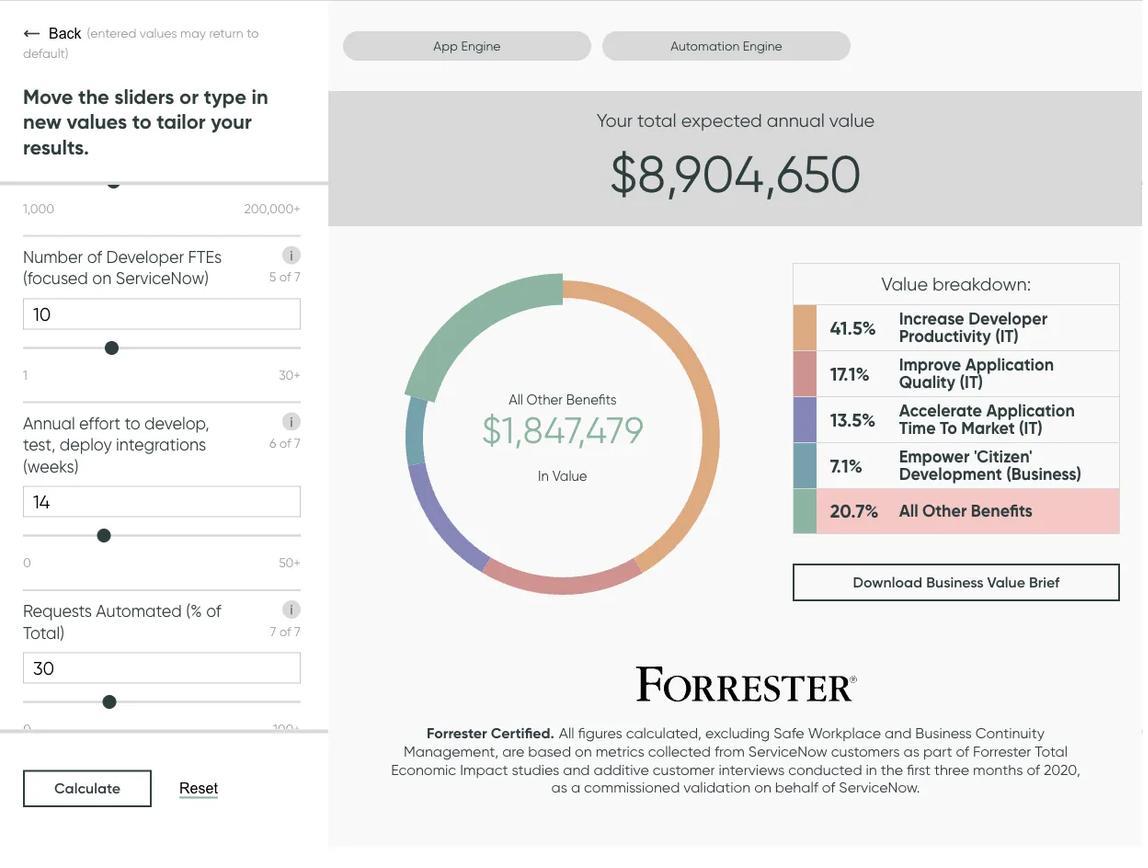 Task type: vqa. For each thing, say whether or not it's contained in the screenshot.


Task type: locate. For each thing, give the bounding box(es) containing it.
as left a
[[551, 778, 567, 796]]

41.5%
[[830, 316, 876, 339]]

2 i from the top
[[290, 414, 293, 429]]

0 horizontal spatial benefits
[[566, 391, 617, 408]]

1 horizontal spatial (it)
[[995, 326, 1019, 347]]

type
[[204, 84, 247, 109]]

1 vertical spatial other
[[922, 501, 967, 521]]

as left the part
[[904, 742, 920, 760]]

application
[[965, 354, 1054, 375], [986, 400, 1075, 421]]

value up increase
[[881, 273, 928, 295]]

to left tailor
[[132, 109, 151, 134]]

productivity
[[899, 326, 991, 347]]

0 vertical spatial the
[[78, 84, 109, 109]]

of inside i 6 of 7
[[279, 435, 291, 451]]

0 horizontal spatial values
[[67, 109, 127, 134]]

based
[[528, 742, 571, 760]]

annual
[[767, 110, 825, 132]]

1 vertical spatial the
[[881, 760, 903, 778]]

in right type
[[252, 84, 268, 109]]

None text field
[[23, 486, 301, 517]]

impact
[[460, 760, 508, 778]]

1 horizontal spatial as
[[904, 742, 920, 760]]

0 vertical spatial (it)
[[995, 326, 1019, 347]]

empower
[[899, 446, 970, 467]]

additive
[[594, 760, 649, 778]]

1 horizontal spatial engine
[[743, 38, 782, 54]]

0 vertical spatial benefits
[[566, 391, 617, 408]]

breakdown:
[[933, 273, 1031, 295]]

time
[[899, 418, 936, 439]]

1 engine from the left
[[461, 38, 501, 54]]

and up the customers
[[885, 724, 912, 742]]

first
[[907, 760, 931, 778]]

i down 50+
[[290, 602, 293, 617]]

1 horizontal spatial in
[[866, 760, 877, 778]]

the right move
[[78, 84, 109, 109]]

(it) up accelerate application time to market (it)
[[960, 372, 983, 393]]

on down figures
[[575, 742, 592, 760]]

2 vertical spatial i
[[290, 602, 293, 617]]

1 i from the top
[[290, 247, 293, 263]]

application for 13.5%
[[986, 400, 1075, 421]]

conducted
[[788, 760, 862, 778]]

0 horizontal spatial other
[[527, 391, 563, 408]]

None submit
[[23, 770, 152, 808]]

(it) up the improve application quality (it)
[[995, 326, 1019, 347]]

accelerate
[[899, 400, 982, 421]]

0
[[23, 555, 31, 570], [23, 721, 31, 737]]

results.
[[23, 134, 89, 159]]

1 vertical spatial all
[[899, 501, 918, 521]]

all for $1,847,479
[[509, 391, 523, 408]]

application down increase developer productivity (it)
[[965, 354, 1054, 375]]

i down 200,000+
[[290, 247, 293, 263]]

1 vertical spatial in
[[866, 760, 877, 778]]

value right in
[[552, 468, 587, 485]]

in inside move the sliders or type in new values to tailor your results.
[[252, 84, 268, 109]]

of right number
[[87, 246, 102, 267]]

from
[[715, 742, 745, 760]]

1 vertical spatial 0
[[23, 721, 31, 737]]

application up 'citizen'
[[986, 400, 1075, 421]]

i for servicenow)
[[290, 247, 293, 263]]

1 vertical spatial i
[[290, 414, 293, 429]]

0 horizontal spatial (it)
[[960, 372, 983, 393]]

i inside i 6 of 7
[[290, 414, 293, 429]]

0 vertical spatial 0
[[23, 555, 31, 570]]

benefits down empower 'citizen' development (business)
[[971, 501, 1033, 521]]

of inside i 7 of 7
[[279, 623, 291, 639]]

benefits up in value
[[566, 391, 617, 408]]

0 horizontal spatial developer
[[106, 246, 184, 267]]

engine
[[461, 38, 501, 54], [743, 38, 782, 54]]

0 horizontal spatial on
[[92, 268, 111, 288]]

deploy
[[60, 434, 112, 455]]

i
[[290, 247, 293, 263], [290, 414, 293, 429], [290, 602, 293, 617]]

0 vertical spatial application
[[965, 354, 1054, 375]]

studies
[[512, 760, 559, 778]]

0 horizontal spatial engine
[[461, 38, 501, 54]]

servicenow)
[[116, 268, 209, 288]]

values left may
[[140, 26, 177, 41]]

1 vertical spatial values
[[67, 109, 127, 134]]

2 vertical spatial to
[[125, 413, 140, 433]]

forrester down continuity
[[973, 742, 1031, 760]]

as
[[904, 742, 920, 760], [551, 778, 567, 796]]

value breakdown:
[[881, 273, 1031, 295]]

business
[[915, 724, 972, 742]]

excluding
[[705, 724, 770, 742]]

developer inside number of developer ftes (focused on servicenow)
[[106, 246, 184, 267]]

1 vertical spatial and
[[563, 760, 590, 778]]

1 0 from the top
[[23, 555, 31, 570]]

0 horizontal spatial all
[[509, 391, 523, 408]]

on inside number of developer ftes (focused on servicenow)
[[92, 268, 111, 288]]

total
[[637, 110, 677, 132]]

1 vertical spatial to
[[132, 109, 151, 134]]

0 vertical spatial in
[[252, 84, 268, 109]]

of inside number of developer ftes (focused on servicenow)
[[87, 246, 102, 267]]

application inside accelerate application time to market (it)
[[986, 400, 1075, 421]]

on
[[92, 268, 111, 288], [575, 742, 592, 760], [754, 778, 771, 796]]

engine right app
[[461, 38, 501, 54]]

0 vertical spatial on
[[92, 268, 111, 288]]

developer
[[106, 246, 184, 267], [969, 308, 1048, 329]]

all other benefits
[[899, 501, 1033, 521]]

the inside move the sliders or type in new values to tailor your results.
[[78, 84, 109, 109]]

other for all other benefits $1,847,479
[[527, 391, 563, 408]]

on right (focused
[[92, 268, 111, 288]]

to right effort at the left of the page
[[125, 413, 140, 433]]

forrester
[[427, 724, 487, 742], [973, 742, 1031, 760]]

1 horizontal spatial forrester
[[973, 742, 1031, 760]]

in inside all figures calculated, excluding safe workplace and business continuity management, are based on metrics collected from servicenow customers as part of forrester total economic impact studies and additive customer interviews conducted in the first three months of 2020, as a commissioned validation on behalf of servicenow.
[[866, 760, 877, 778]]

7 for ftes
[[294, 269, 301, 285]]

7 inside i 5 of 7
[[294, 269, 301, 285]]

0 horizontal spatial the
[[78, 84, 109, 109]]

2 vertical spatial on
[[754, 778, 771, 796]]

integrations
[[116, 434, 206, 455]]

of right 5
[[279, 269, 291, 285]]

(it) up 'citizen'
[[1019, 418, 1043, 439]]

0 vertical spatial i
[[290, 247, 293, 263]]

app
[[434, 38, 458, 54]]

13.5%
[[830, 408, 876, 431]]

figures
[[578, 724, 622, 742]]

2 0 from the top
[[23, 721, 31, 737]]

developer up "servicenow)"
[[106, 246, 184, 267]]

your
[[211, 109, 252, 134]]

(it) inside the improve application quality (it)
[[960, 372, 983, 393]]

or
[[179, 84, 199, 109]]

1 vertical spatial developer
[[969, 308, 1048, 329]]

of inside i 5 of 7
[[279, 269, 291, 285]]

1 horizontal spatial other
[[922, 501, 967, 521]]

interviews
[[719, 760, 785, 778]]

0 vertical spatial value
[[881, 273, 928, 295]]

part
[[923, 742, 952, 760]]

improve application quality (it)
[[899, 354, 1054, 393]]

to
[[247, 26, 259, 41], [132, 109, 151, 134], [125, 413, 140, 433]]

1,000
[[23, 200, 54, 216]]

all inside all other benefits $1,847,479
[[509, 391, 523, 408]]

other down "development" at bottom
[[922, 501, 967, 521]]

total
[[1035, 742, 1068, 760]]

None range field
[[23, 172, 301, 191], [23, 339, 301, 357], [23, 527, 301, 545], [23, 693, 301, 712], [23, 172, 301, 191], [23, 339, 301, 357], [23, 527, 301, 545], [23, 693, 301, 712]]

i down "30+"
[[290, 414, 293, 429]]

all for excluding
[[559, 724, 574, 742]]

metrics
[[596, 742, 644, 760]]

$1,847,479
[[481, 408, 644, 453]]

1 horizontal spatial the
[[881, 760, 903, 778]]

default)
[[23, 45, 69, 61]]

requests automated (% of total)
[[23, 601, 221, 643]]

values right new
[[67, 109, 127, 134]]

0 vertical spatial to
[[247, 26, 259, 41]]

are
[[502, 742, 524, 760]]

3 i from the top
[[290, 602, 293, 617]]

7 inside i 6 of 7
[[294, 435, 301, 451]]

2 horizontal spatial (it)
[[1019, 418, 1043, 439]]

2 vertical spatial (it)
[[1019, 418, 1043, 439]]

application inside the improve application quality (it)
[[965, 354, 1054, 375]]

value
[[881, 273, 928, 295], [552, 468, 587, 485]]

i inside i 5 of 7
[[290, 247, 293, 263]]

i 6 of 7
[[269, 414, 301, 451]]

to inside annual effort to develop, test, deploy integrations (weeks)
[[125, 413, 140, 433]]

all inside all figures calculated, excluding safe workplace and business continuity management, are based on metrics collected from servicenow customers as part of forrester total economic impact studies and additive customer interviews conducted in the first three months of 2020, as a commissioned validation on behalf of servicenow.
[[559, 724, 574, 742]]

application for 17.1%
[[965, 354, 1054, 375]]

0 horizontal spatial as
[[551, 778, 567, 796]]

engine right automation
[[743, 38, 782, 54]]

other inside all other benefits $1,847,479
[[527, 391, 563, 408]]

7 for develop,
[[294, 435, 301, 451]]

months
[[973, 760, 1023, 778]]

empower 'citizen' development (business)
[[899, 446, 1082, 485]]

on left behalf
[[754, 778, 771, 796]]

the
[[78, 84, 109, 109], [881, 760, 903, 778]]

(it)
[[995, 326, 1019, 347], [960, 372, 983, 393], [1019, 418, 1043, 439]]

all
[[509, 391, 523, 408], [899, 501, 918, 521], [559, 724, 574, 742]]

None text field
[[23, 298, 301, 329], [23, 653, 301, 684], [23, 298, 301, 329], [23, 653, 301, 684]]

1 vertical spatial benefits
[[971, 501, 1033, 521]]

2 horizontal spatial all
[[899, 501, 918, 521]]

1 horizontal spatial values
[[140, 26, 177, 41]]

0 vertical spatial other
[[527, 391, 563, 408]]

increase developer productivity (it)
[[899, 308, 1048, 347]]

200,000+
[[244, 200, 301, 216]]

other up in
[[527, 391, 563, 408]]

move the sliders or type in new values to tailor your results.
[[23, 84, 268, 159]]

other for all other benefits
[[922, 501, 967, 521]]

1 horizontal spatial value
[[881, 273, 928, 295]]

forrester certified.
[[427, 724, 554, 742]]

benefits inside all other benefits $1,847,479
[[566, 391, 617, 408]]

0 horizontal spatial in
[[252, 84, 268, 109]]

the left first
[[881, 760, 903, 778]]

0 vertical spatial values
[[140, 26, 177, 41]]

in down workplace
[[866, 760, 877, 778]]

(it) inside accelerate application time to market (it)
[[1019, 418, 1043, 439]]

(entered values may return to default)
[[23, 26, 259, 61]]

values inside move the sliders or type in new values to tailor your results.
[[67, 109, 127, 134]]

developer down breakdown: at the right top of page
[[969, 308, 1048, 329]]

1 vertical spatial (it)
[[960, 372, 983, 393]]

app engine
[[434, 38, 501, 54]]

1 horizontal spatial on
[[575, 742, 592, 760]]

forrester up impact
[[427, 724, 487, 742]]

1 vertical spatial as
[[551, 778, 567, 796]]

in
[[252, 84, 268, 109], [866, 760, 877, 778]]

to right return
[[247, 26, 259, 41]]

(it) inside increase developer productivity (it)
[[995, 326, 1019, 347]]

1 horizontal spatial all
[[559, 724, 574, 742]]

of right 6 at the bottom left of the page
[[279, 435, 291, 451]]

of down 50+
[[279, 623, 291, 639]]

0 for requests automated (% of total)
[[23, 721, 31, 737]]

validation
[[684, 778, 751, 796]]

1 horizontal spatial and
[[885, 724, 912, 742]]

0 vertical spatial developer
[[106, 246, 184, 267]]

market
[[961, 418, 1015, 439]]

None button
[[21, 23, 87, 44], [793, 564, 1120, 601], [179, 779, 218, 799], [21, 23, 87, 44], [793, 564, 1120, 601], [179, 779, 218, 799]]

values inside the (entered values may return to default)
[[140, 26, 177, 41]]

1 horizontal spatial developer
[[969, 308, 1048, 329]]

and right 'studies'
[[563, 760, 590, 778]]

of
[[87, 246, 102, 267], [279, 269, 291, 285], [279, 435, 291, 451], [206, 601, 221, 621], [279, 623, 291, 639], [956, 742, 969, 760], [1027, 760, 1040, 778], [822, 778, 835, 796]]

2 vertical spatial all
[[559, 724, 574, 742]]

2 engine from the left
[[743, 38, 782, 54]]

1 vertical spatial application
[[986, 400, 1075, 421]]

economic
[[391, 760, 456, 778]]

of right (%
[[206, 601, 221, 621]]

0 vertical spatial all
[[509, 391, 523, 408]]

1 horizontal spatial benefits
[[971, 501, 1033, 521]]

test,
[[23, 434, 55, 455]]

1 vertical spatial value
[[552, 468, 587, 485]]

0 horizontal spatial value
[[552, 468, 587, 485]]



Task type: describe. For each thing, give the bounding box(es) containing it.
annual
[[23, 413, 75, 433]]

increase
[[899, 308, 965, 329]]

'citizen'
[[974, 446, 1033, 467]]

30+
[[279, 367, 301, 382]]

engine for automation engine
[[743, 38, 782, 54]]

i inside i 7 of 7
[[290, 602, 293, 617]]

value
[[829, 110, 875, 132]]

0 horizontal spatial forrester
[[427, 724, 487, 742]]

safe
[[774, 724, 804, 742]]

servicenow
[[748, 742, 827, 760]]

to
[[940, 418, 957, 439]]

in value
[[538, 468, 587, 485]]

of right the part
[[956, 742, 969, 760]]

may
[[180, 26, 206, 41]]

collected
[[648, 742, 711, 760]]

7 for of
[[294, 623, 301, 639]]

customer
[[653, 760, 715, 778]]

accelerate application time to market (it)
[[899, 400, 1075, 439]]

continuity
[[976, 724, 1045, 742]]

forrester inside all figures calculated, excluding safe workplace and business continuity management, are based on metrics collected from servicenow customers as part of forrester total economic impact studies and additive customer interviews conducted in the first three months of 2020, as a commissioned validation on behalf of servicenow.
[[973, 742, 1031, 760]]

total)
[[23, 622, 64, 643]]

your total expected annual value
[[597, 110, 875, 132]]

(entered
[[87, 26, 136, 41]]

7.1%
[[830, 454, 863, 477]]

tailor
[[157, 109, 206, 134]]

(it) for 41.5%
[[995, 326, 1019, 347]]

behalf
[[775, 778, 818, 796]]

return
[[209, 26, 243, 41]]

calculated,
[[626, 724, 702, 742]]

0 for annual effort to develop, test, deploy integrations (weeks)
[[23, 555, 31, 570]]

1 vertical spatial on
[[575, 742, 592, 760]]

0 vertical spatial and
[[885, 724, 912, 742]]

to inside the (entered values may return to default)
[[247, 26, 259, 41]]

automation engine
[[671, 38, 782, 54]]

in
[[538, 468, 549, 485]]

2 horizontal spatial on
[[754, 778, 771, 796]]

0 vertical spatial as
[[904, 742, 920, 760]]

quality
[[899, 372, 956, 393]]

all figures calculated, excluding safe workplace and business continuity management, are based on metrics collected from servicenow customers as part of forrester total economic impact studies and additive customer interviews conducted in the first three months of 2020, as a commissioned validation on behalf of servicenow.
[[391, 724, 1080, 796]]

expected
[[681, 110, 762, 132]]

commissioned
[[584, 778, 680, 796]]

number
[[23, 246, 83, 267]]

(business)
[[1006, 464, 1082, 485]]

your
[[597, 110, 633, 132]]

engine for app engine
[[461, 38, 501, 54]]

ftes
[[188, 246, 222, 267]]

certified.
[[491, 724, 554, 742]]

5
[[269, 269, 276, 285]]

a
[[571, 778, 580, 796]]

$8,904,650
[[609, 143, 862, 206]]

management,
[[404, 742, 499, 760]]

(it) for 17.1%
[[960, 372, 983, 393]]

annual effort to develop, test, deploy integrations (weeks)
[[23, 413, 209, 476]]

three
[[934, 760, 969, 778]]

2020,
[[1044, 760, 1080, 778]]

20.7%
[[830, 500, 879, 523]]

i 7 of 7
[[270, 602, 301, 639]]

effort
[[79, 413, 120, 433]]

benefits for all other benefits
[[971, 501, 1033, 521]]

move
[[23, 84, 73, 109]]

sliders
[[114, 84, 174, 109]]

of inside requests automated (% of total)
[[206, 601, 221, 621]]

6
[[269, 435, 276, 451]]

the inside all figures calculated, excluding safe workplace and business continuity management, are based on metrics collected from servicenow customers as part of forrester total economic impact studies and additive customer interviews conducted in the first three months of 2020, as a commissioned validation on behalf of servicenow.
[[881, 760, 903, 778]]

to inside move the sliders or type in new values to tailor your results.
[[132, 109, 151, 134]]

(weeks)
[[23, 456, 79, 476]]

17.1%
[[830, 362, 870, 385]]

(focused
[[23, 268, 88, 288]]

new
[[23, 109, 62, 134]]

develop,
[[144, 413, 209, 433]]

developer inside increase developer productivity (it)
[[969, 308, 1048, 329]]

i for integrations
[[290, 414, 293, 429]]

i 5 of 7
[[269, 247, 301, 285]]

50+
[[279, 555, 301, 570]]

of left 2020,
[[1027, 760, 1040, 778]]

automation
[[671, 38, 740, 54]]

development
[[899, 464, 1002, 485]]

1
[[23, 367, 27, 382]]

of right behalf
[[822, 778, 835, 796]]

0 horizontal spatial and
[[563, 760, 590, 778]]

all other benefits $1,847,479
[[481, 391, 644, 453]]

number of developer ftes (focused on servicenow)
[[23, 246, 222, 288]]

improve
[[899, 354, 961, 375]]

servicenow.
[[839, 778, 920, 796]]

customers
[[831, 742, 900, 760]]

(%
[[186, 601, 202, 621]]

requests
[[23, 601, 92, 621]]

benefits for all other benefits $1,847,479
[[566, 391, 617, 408]]



